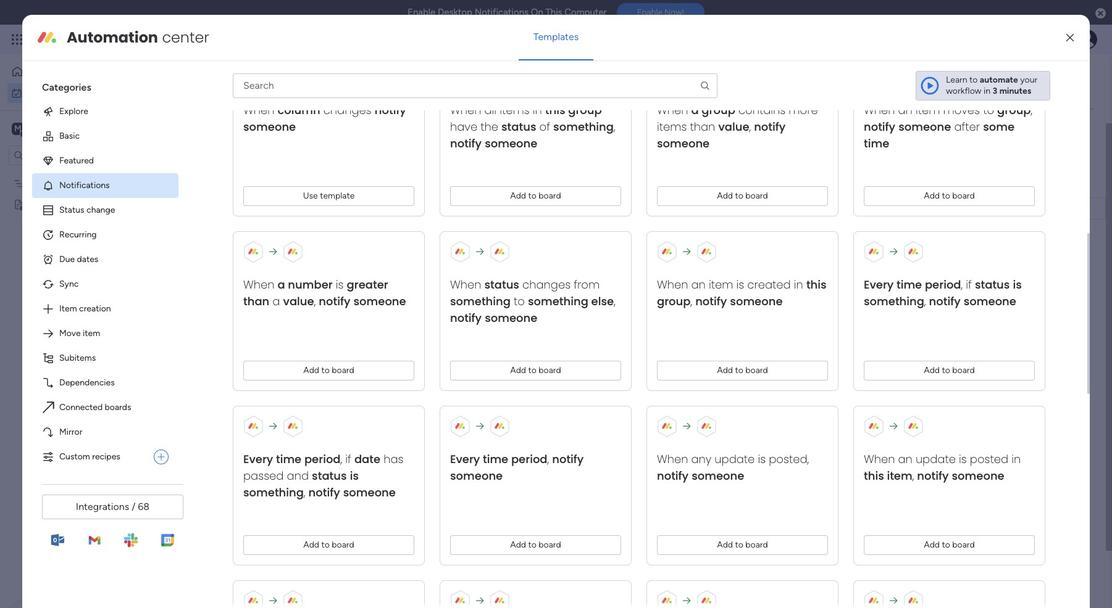Task type: vqa. For each thing, say whether or not it's contained in the screenshot.
2nd Add to favorites icon
no



Task type: describe. For each thing, give the bounding box(es) containing it.
your workflow in
[[946, 75, 1038, 96]]

some time
[[864, 119, 1015, 151]]

my for my work
[[185, 72, 214, 99]]

boards
[[105, 403, 131, 413]]

this inside when an update is posted in this item , notify someone
[[864, 469, 884, 484]]

learn
[[946, 75, 968, 85]]

my work
[[27, 87, 60, 98]]

integrations / 68
[[76, 501, 150, 513]]

of
[[540, 119, 550, 135]]

0 horizontal spatial value
[[283, 294, 314, 309]]

notifications option
[[32, 173, 179, 198]]

when for when a number is
[[243, 277, 274, 293]]

all
[[485, 102, 497, 118]]

someone inside when all items in this group have the status of something , notify someone
[[485, 136, 538, 151]]

explore
[[59, 106, 88, 117]]

work for monday
[[100, 32, 122, 46]]

in inside when all items in this group have the status of something , notify someone
[[533, 102, 542, 118]]

68
[[138, 501, 150, 513]]

than inside greater than
[[243, 294, 269, 309]]

custom recipes
[[59, 452, 120, 463]]

date
[[881, 178, 899, 189]]

use template button
[[243, 186, 414, 206]]

, inside when all items in this group have the status of something , notify someone
[[614, 119, 616, 135]]

next week /
[[208, 334, 276, 350]]

when a number is
[[243, 277, 347, 293]]

greater than
[[243, 277, 388, 309]]

someone inside when status changes from something to something else , notify someone
[[485, 311, 538, 326]]

enable for enable desktop notifications on this computer
[[408, 7, 436, 18]]

a for date
[[255, 423, 262, 439]]

featured option
[[32, 149, 179, 173]]

sync
[[59, 279, 79, 290]]

, notify someone
[[691, 294, 783, 309]]

workspace selection element
[[12, 121, 103, 137]]

/ right later
[[239, 379, 244, 394]]

subitems option
[[32, 346, 179, 371]]

list box containing marketing plan
[[0, 170, 157, 382]]

move item
[[59, 329, 100, 339]]

period for status
[[925, 277, 961, 293]]

customize
[[414, 128, 455, 138]]

time for every time period , if status is something , notify someone
[[897, 277, 922, 293]]

status is something , notify someone
[[243, 469, 396, 501]]

plan inside list box
[[70, 178, 86, 189]]

column
[[278, 102, 320, 118]]

items inside contains more items than
[[657, 119, 687, 135]]

moves
[[943, 102, 980, 118]]

every time period , notify someone
[[450, 452, 584, 484]]

, inside value , notify someone
[[750, 119, 751, 135]]

status inside every time period , if status is something , notify someone
[[975, 277, 1010, 293]]

sync option
[[32, 272, 179, 297]]

this inside when all items in this group have the status of something , notify someone
[[545, 102, 565, 118]]

workspace
[[52, 123, 101, 134]]

it
[[997, 204, 1002, 214]]

featured
[[59, 156, 94, 166]]

custom recipes option
[[32, 445, 149, 470]]

0 vertical spatial notifications
[[475, 7, 529, 18]]

my work
[[185, 72, 268, 99]]

mirror
[[59, 427, 82, 438]]

to inside when status changes from something to something else , notify someone
[[514, 294, 525, 309]]

connected boards option
[[32, 396, 179, 421]]

someone inside value , notify someone
[[657, 136, 710, 151]]

to inside when an item moves to group , notify someone after
[[983, 102, 994, 118]]

marketing plan link
[[650, 198, 765, 220]]

in inside when an update is posted in this item , notify someone
[[1012, 452, 1021, 467]]

recipes
[[92, 452, 120, 463]]

value inside value , notify someone
[[719, 119, 750, 135]]

use
[[303, 191, 318, 201]]

workspace image
[[12, 122, 24, 136]]

on
[[985, 204, 994, 214]]

notify inside when column changes notify someone
[[375, 102, 406, 118]]

v2 overdue deadline image
[[851, 203, 861, 215]]

update for an
[[916, 452, 956, 467]]

due dates
[[59, 254, 98, 265]]

if for date
[[345, 452, 351, 467]]

item
[[59, 304, 77, 314]]

kendall parks image
[[1078, 30, 1098, 49]]

select product image
[[11, 33, 23, 46]]

every for every time period , if date
[[243, 452, 273, 467]]

0 vertical spatial date
[[265, 423, 291, 439]]

automate
[[980, 75, 1018, 85]]

item inside past dates / 1 item
[[284, 182, 302, 193]]

use template
[[303, 191, 355, 201]]

, inside when an item moves to group , notify someone after
[[1031, 102, 1033, 118]]

more
[[789, 102, 818, 118]]

nov 9
[[879, 204, 900, 213]]

time for some time
[[864, 136, 890, 151]]

custom
[[59, 452, 90, 463]]

group inside this group
[[657, 294, 691, 309]]

dates for past
[[235, 178, 267, 194]]

period for date
[[304, 452, 341, 467]]

people
[[796, 178, 823, 189]]

customize button
[[394, 124, 460, 143]]

notify inside when an item moves to group , notify someone after
[[864, 119, 896, 135]]

creation
[[79, 304, 111, 314]]

items inside without a date / 0 items
[[311, 427, 332, 437]]

week for this week / 0 items
[[233, 290, 262, 305]]

your
[[1021, 75, 1038, 85]]

enable now!
[[637, 8, 684, 17]]

3 minutes
[[993, 86, 1032, 96]]

now!
[[665, 8, 684, 17]]

have
[[450, 119, 478, 135]]

notify inside when status changes from something to something else , notify someone
[[450, 311, 482, 326]]

next
[[208, 334, 233, 350]]

the
[[481, 119, 498, 135]]

when an update is posted in this item , notify someone
[[864, 452, 1021, 484]]

my work button
[[7, 83, 133, 103]]

contains
[[739, 102, 786, 118]]

when for when an item moves to group , notify someone after
[[864, 102, 895, 118]]

when for when an item is created in
[[657, 277, 688, 293]]

update for any
[[715, 452, 755, 467]]

today / 0 items
[[208, 245, 284, 261]]

notify inside when an update is posted in this item , notify someone
[[917, 469, 949, 484]]

when a group
[[657, 102, 736, 118]]

item inside when an update is posted in this item , notify someone
[[887, 469, 913, 484]]

0 inside 'this week / 0 items'
[[274, 293, 279, 304]]

1 vertical spatial plan
[[693, 204, 709, 215]]

has passed and
[[243, 452, 404, 484]]

monday work management
[[55, 32, 192, 46]]

1 vertical spatial marketing plan
[[652, 204, 709, 215]]

recurring option
[[32, 223, 179, 248]]

notify inside value , notify someone
[[754, 119, 786, 135]]

item inside when an item moves to group , notify someone after
[[916, 102, 940, 118]]

subitems
[[59, 353, 96, 364]]

categories
[[42, 81, 91, 93]]

when for when an update is posted in this item , notify someone
[[864, 452, 895, 467]]

main workspace
[[28, 123, 101, 134]]

items inside today / 0 items
[[262, 249, 284, 259]]

notify inside the when any update is posted, notify someone
[[657, 469, 689, 484]]

dates for due
[[77, 254, 98, 265]]

status for status
[[964, 178, 989, 189]]

someone inside the when any update is posted, notify someone
[[692, 469, 744, 484]]

a for group
[[691, 102, 699, 118]]

0 inside later / 0 items
[[247, 382, 253, 393]]

, inside status is something , notify someone
[[304, 485, 305, 501]]

computer
[[565, 7, 607, 18]]

1
[[279, 182, 282, 193]]

integrations / 68 button
[[42, 495, 183, 520]]

marketing plan inside list box
[[29, 178, 86, 189]]

integrations
[[76, 501, 129, 513]]

greater
[[347, 277, 388, 293]]

due dates option
[[32, 248, 179, 272]]

without a date / 0 items
[[208, 423, 332, 439]]

created
[[747, 277, 791, 293]]

search image
[[283, 128, 293, 138]]

item inside option
[[83, 329, 100, 339]]

status inside when status changes from something to something else , notify someone
[[485, 277, 519, 293]]

automation center
[[67, 27, 209, 47]]

group
[[575, 178, 600, 189]]

work for my
[[41, 87, 60, 98]]

someone inside the every time period , notify someone
[[450, 469, 503, 484]]

learn to automate
[[946, 75, 1018, 85]]

1 vertical spatial date
[[354, 452, 381, 467]]

in inside your workflow in
[[984, 86, 991, 96]]

categories heading
[[32, 71, 179, 99]]

has
[[384, 452, 404, 467]]

a value , notify someone
[[269, 294, 406, 309]]

someone inside when an update is posted in this item , notify someone
[[952, 469, 1005, 484]]

someone inside when column changes notify someone
[[243, 119, 296, 135]]

0 inside without a date / 0 items
[[303, 427, 308, 437]]

on
[[531, 7, 543, 18]]

dependencies
[[59, 378, 115, 388]]

contains more items than
[[657, 102, 818, 135]]

templates
[[533, 31, 579, 43]]

else
[[591, 294, 614, 309]]



Task type: locate. For each thing, give the bounding box(es) containing it.
is
[[336, 277, 344, 293], [736, 277, 744, 293], [1013, 277, 1022, 293], [758, 452, 766, 467], [959, 452, 967, 467], [350, 469, 359, 484]]

plan
[[70, 178, 86, 189], [693, 204, 709, 215]]

enable now! button
[[617, 3, 705, 22]]

1 vertical spatial work
[[41, 87, 60, 98]]

change
[[87, 205, 115, 215]]

status for status change
[[59, 205, 84, 215]]

1 vertical spatial an
[[691, 277, 706, 293]]

,
[[1031, 102, 1033, 118], [614, 119, 616, 135], [750, 119, 751, 135], [961, 277, 963, 293], [314, 294, 316, 309], [614, 294, 616, 309], [691, 294, 692, 309], [925, 294, 926, 309], [341, 452, 342, 467], [548, 452, 549, 467], [913, 469, 914, 484], [304, 485, 305, 501]]

option
[[0, 172, 157, 175]]

item creation option
[[32, 297, 179, 322]]

an inside when an item moves to group , notify someone after
[[898, 102, 913, 118]]

1 horizontal spatial changes
[[523, 277, 571, 293]]

lottie animation element
[[0, 484, 157, 609]]

a down the when a number is
[[273, 294, 280, 309]]

0 vertical spatial if
[[966, 277, 972, 293]]

past
[[208, 178, 232, 194]]

items inside later / 0 items
[[255, 382, 276, 393]]

0 vertical spatial than
[[690, 119, 715, 135]]

1 horizontal spatial my
[[185, 72, 214, 99]]

0 up every time period , if date
[[303, 427, 308, 437]]

later
[[208, 379, 236, 394]]

1 vertical spatial this
[[807, 277, 827, 293]]

an
[[898, 102, 913, 118], [691, 277, 706, 293], [898, 452, 913, 467]]

my for my work
[[27, 87, 39, 98]]

, inside when an update is posted in this item , notify someone
[[913, 469, 914, 484]]

this for this week / 0 items
[[208, 290, 230, 305]]

move item option
[[32, 322, 179, 346]]

group inside when an item moves to group , notify someone after
[[998, 102, 1031, 118]]

changes inside when column changes notify someone
[[323, 102, 372, 118]]

status change option
[[32, 198, 179, 223]]

something inside when all items in this group have the status of something , notify someone
[[553, 119, 614, 135]]

home image
[[11, 65, 23, 78]]

1 horizontal spatial enable
[[637, 8, 663, 17]]

changes for status
[[523, 277, 571, 293]]

is for when a number is
[[336, 277, 344, 293]]

an for when an item is created in
[[691, 277, 706, 293]]

1 vertical spatial marketing
[[652, 204, 691, 215]]

changes right column
[[323, 102, 372, 118]]

is for when an update is posted in this item , notify someone
[[959, 452, 967, 467]]

9
[[896, 204, 900, 213]]

add to board
[[510, 191, 561, 201], [717, 191, 768, 201], [924, 191, 975, 201], [303, 366, 354, 376], [510, 366, 561, 376], [717, 366, 768, 376], [924, 366, 975, 376], [303, 540, 354, 551], [510, 540, 561, 551], [717, 540, 768, 551], [924, 540, 975, 551]]

week down group
[[572, 205, 591, 214]]

changes
[[323, 102, 372, 118], [523, 277, 571, 293]]

my left 'categories' on the left top of page
[[27, 87, 39, 98]]

status
[[964, 178, 989, 189], [59, 205, 84, 215]]

2 vertical spatial an
[[898, 452, 913, 467]]

update
[[715, 452, 755, 467], [916, 452, 956, 467]]

week for this week
[[572, 205, 591, 214]]

notify inside the every time period , notify someone
[[552, 452, 584, 467]]

basic
[[59, 131, 80, 141]]

work
[[218, 72, 268, 99]]

1 horizontal spatial work
[[100, 32, 122, 46]]

changes left from
[[523, 277, 571, 293]]

workflow
[[946, 86, 982, 96]]

automation
[[67, 27, 158, 47]]

notes
[[29, 199, 53, 210]]

when for when status changes from something to something else , notify someone
[[450, 277, 481, 293]]

plan down featured
[[70, 178, 86, 189]]

status inside status is something , notify someone
[[312, 469, 347, 484]]

item creation
[[59, 304, 111, 314]]

update inside when an update is posted in this item , notify someone
[[916, 452, 956, 467]]

date left has
[[354, 452, 381, 467]]

date up every time period , if date
[[265, 423, 291, 439]]

list box
[[0, 170, 157, 382]]

this inside this group
[[807, 277, 827, 293]]

value down contains
[[719, 119, 750, 135]]

1 horizontal spatial than
[[690, 119, 715, 135]]

marketing plan
[[29, 178, 86, 189], [652, 204, 709, 215]]

/ inside integrations / 68 button
[[132, 501, 135, 513]]

0 vertical spatial work
[[100, 32, 122, 46]]

1 vertical spatial dates
[[77, 254, 98, 265]]

0 horizontal spatial status
[[59, 205, 84, 215]]

0 horizontal spatial notifications
[[59, 180, 110, 191]]

1 horizontal spatial period
[[511, 452, 548, 467]]

without
[[208, 423, 252, 439]]

every inside every time period , if status is something , notify someone
[[864, 277, 894, 293]]

management
[[125, 32, 192, 46]]

0 right later
[[247, 382, 253, 393]]

/ up every time period , if date
[[294, 423, 300, 439]]

time inside some time
[[864, 136, 890, 151]]

notify inside when all items in this group have the status of something , notify someone
[[450, 136, 482, 151]]

1 horizontal spatial plan
[[693, 204, 709, 215]]

this for this week
[[556, 205, 570, 214]]

time inside the every time period , notify someone
[[483, 452, 508, 467]]

1 vertical spatial than
[[243, 294, 269, 309]]

dates right due
[[77, 254, 98, 265]]

my left the work
[[185, 72, 214, 99]]

1 vertical spatial changes
[[523, 277, 571, 293]]

when any update is posted, notify someone
[[657, 452, 809, 484]]

1 vertical spatial this
[[556, 205, 570, 214]]

0 vertical spatial status
[[964, 178, 989, 189]]

, inside the every time period , notify someone
[[548, 452, 549, 467]]

dependencies option
[[32, 371, 179, 396]]

0 vertical spatial plan
[[70, 178, 86, 189]]

1 horizontal spatial update
[[916, 452, 956, 467]]

move
[[59, 329, 81, 339]]

0 horizontal spatial dates
[[77, 254, 98, 265]]

1 horizontal spatial dates
[[235, 178, 267, 194]]

1 horizontal spatial this
[[807, 277, 827, 293]]

0 vertical spatial an
[[898, 102, 913, 118]]

0
[[255, 249, 260, 259], [274, 293, 279, 304], [247, 382, 253, 393], [303, 427, 308, 437]]

/ left 1
[[270, 178, 276, 194]]

than inside contains more items than
[[690, 119, 715, 135]]

1 horizontal spatial every
[[450, 452, 480, 467]]

working
[[950, 204, 982, 214]]

0 horizontal spatial every
[[243, 452, 273, 467]]

group
[[568, 102, 602, 118], [702, 102, 736, 118], [998, 102, 1031, 118], [657, 294, 691, 309]]

an inside when an update is posted in this item , notify someone
[[898, 452, 913, 467]]

my inside button
[[27, 87, 39, 98]]

dates inside option
[[77, 254, 98, 265]]

changes for column
[[323, 102, 372, 118]]

status up the working on it
[[964, 178, 989, 189]]

add to board button
[[450, 186, 621, 206], [657, 186, 828, 206], [864, 186, 1035, 206], [243, 361, 414, 381], [450, 361, 621, 381], [657, 361, 828, 381], [864, 361, 1035, 381], [243, 536, 414, 556], [450, 536, 621, 556], [657, 536, 828, 556], [864, 536, 1035, 556]]

1 horizontal spatial value
[[719, 119, 750, 135]]

status inside when all items in this group have the status of something , notify someone
[[502, 119, 536, 135]]

something inside status is something , notify someone
[[243, 485, 304, 501]]

0 vertical spatial value
[[719, 119, 750, 135]]

1 horizontal spatial date
[[354, 452, 381, 467]]

help button
[[1007, 574, 1051, 594]]

items right all
[[500, 102, 530, 118]]

see plans image
[[205, 32, 216, 47]]

than down when a group in the top right of the page
[[690, 119, 715, 135]]

time for every time period , if date
[[276, 452, 302, 467]]

0 horizontal spatial if
[[345, 452, 351, 467]]

week right the next
[[236, 334, 265, 350]]

than down the when a number is
[[243, 294, 269, 309]]

dates left 1
[[235, 178, 267, 194]]

monday
[[55, 32, 97, 46]]

enable desktop notifications on this computer
[[408, 7, 607, 18]]

notify inside every time period , if status is something , notify someone
[[929, 294, 961, 309]]

when
[[243, 102, 274, 118], [450, 102, 481, 118], [657, 102, 688, 118], [864, 102, 895, 118], [243, 277, 274, 293], [450, 277, 481, 293], [657, 277, 688, 293], [657, 452, 688, 467], [864, 452, 895, 467]]

0 horizontal spatial period
[[304, 452, 341, 467]]

3
[[993, 86, 998, 96]]

1 update from the left
[[715, 452, 755, 467]]

date
[[265, 423, 291, 439], [354, 452, 381, 467]]

items up the when a number is
[[262, 249, 284, 259]]

items up without a date / 0 items
[[255, 382, 276, 393]]

changes inside when status changes from something to something else , notify someone
[[523, 277, 571, 293]]

some
[[983, 119, 1015, 135]]

marketing inside list box
[[29, 178, 68, 189]]

None search field
[[233, 73, 718, 98], [182, 124, 298, 143], [233, 73, 718, 98], [182, 124, 298, 143]]

items inside 'this week / 0 items'
[[282, 293, 303, 304]]

work inside button
[[41, 87, 60, 98]]

when all items in this group have the status of something , notify someone
[[450, 102, 616, 151]]

in up of
[[533, 102, 542, 118]]

in left 3
[[984, 86, 991, 96]]

when an item moves to group , notify someone after
[[864, 102, 1033, 135]]

0 horizontal spatial work
[[41, 87, 60, 98]]

/ left "number"
[[265, 290, 271, 305]]

and
[[287, 469, 309, 484]]

a left "number"
[[278, 277, 285, 293]]

if inside every time period , if status is something , notify someone
[[966, 277, 972, 293]]

when inside when status changes from something to something else , notify someone
[[450, 277, 481, 293]]

when for when any update is posted, notify someone
[[657, 452, 688, 467]]

notifications left on on the top of page
[[475, 7, 529, 18]]

a right without
[[255, 423, 262, 439]]

1 vertical spatial status
[[59, 205, 84, 215]]

, inside when status changes from something to something else , notify someone
[[614, 294, 616, 309]]

0 horizontal spatial plan
[[70, 178, 86, 189]]

connected boards
[[59, 403, 131, 413]]

update right any
[[715, 452, 755, 467]]

time
[[864, 136, 890, 151], [897, 277, 922, 293], [276, 452, 302, 467], [483, 452, 508, 467]]

enable left the now!
[[637, 8, 663, 17]]

when inside when column changes notify someone
[[243, 102, 274, 118]]

every for every time period , if status is something , notify someone
[[864, 277, 894, 293]]

time for every time period , notify someone
[[483, 452, 508, 467]]

items inside when all items in this group have the status of something , notify someone
[[500, 102, 530, 118]]

posted
[[970, 452, 1009, 467]]

2 horizontal spatial period
[[925, 277, 961, 293]]

0 vertical spatial changes
[[323, 102, 372, 118]]

every for every time period , notify someone
[[450, 452, 480, 467]]

0 horizontal spatial enable
[[408, 7, 436, 18]]

search image
[[700, 80, 711, 91]]

notifications up status change at the top left of the page
[[59, 180, 110, 191]]

2 vertical spatial this
[[864, 469, 884, 484]]

1 vertical spatial week
[[233, 290, 262, 305]]

Search for a column type search field
[[233, 73, 718, 98]]

2 update from the left
[[916, 452, 956, 467]]

every
[[864, 277, 894, 293], [243, 452, 273, 467], [450, 452, 480, 467]]

week down today / 0 items
[[233, 290, 262, 305]]

when for when column changes notify someone
[[243, 102, 274, 118]]

work right monday
[[100, 32, 122, 46]]

automation  center image
[[37, 28, 57, 47]]

enable inside 'button'
[[637, 8, 663, 17]]

items
[[500, 102, 530, 118], [657, 119, 687, 135], [262, 249, 284, 259], [282, 293, 303, 304], [255, 382, 276, 393], [311, 427, 332, 437]]

minutes
[[1000, 86, 1032, 96]]

board
[[696, 178, 719, 189]]

when an item is created in
[[657, 277, 807, 293]]

item
[[916, 102, 940, 118], [284, 182, 302, 193], [709, 277, 733, 293], [83, 329, 100, 339], [887, 469, 913, 484]]

is inside the when any update is posted, notify someone
[[758, 452, 766, 467]]

a
[[691, 102, 699, 118], [278, 277, 285, 293], [273, 294, 280, 309], [255, 423, 262, 439]]

period inside every time period , if status is something , notify someone
[[925, 277, 961, 293]]

notify inside status is something , notify someone
[[309, 485, 340, 501]]

categories list box
[[32, 71, 188, 470]]

Search in workspace field
[[26, 148, 103, 162]]

when inside when an update is posted in this item , notify someone
[[864, 452, 895, 467]]

an for when an item moves to group , notify someone after
[[898, 102, 913, 118]]

this group
[[657, 277, 827, 309]]

is inside every time period , if status is something , notify someone
[[1013, 277, 1022, 293]]

0 horizontal spatial update
[[715, 452, 755, 467]]

0 horizontal spatial date
[[265, 423, 291, 439]]

dapulse close image
[[1096, 7, 1106, 20]]

work
[[100, 32, 122, 46], [41, 87, 60, 98]]

private board image
[[13, 199, 25, 210]]

if for status
[[966, 277, 972, 293]]

mirror option
[[32, 421, 179, 445]]

1 horizontal spatial status
[[964, 178, 989, 189]]

in right created
[[794, 277, 803, 293]]

templates button
[[519, 22, 594, 52]]

main
[[28, 123, 50, 134]]

marketing plan down board
[[652, 204, 709, 215]]

a for number
[[278, 277, 285, 293]]

something inside every time period , if status is something , notify someone
[[864, 294, 925, 309]]

1 vertical spatial notifications
[[59, 180, 110, 191]]

lottie animation image
[[0, 484, 157, 609]]

in
[[984, 86, 991, 96], [533, 102, 542, 118], [794, 277, 803, 293], [1012, 452, 1021, 467]]

time inside every time period , if status is something , notify someone
[[897, 277, 922, 293]]

2 horizontal spatial this
[[864, 469, 884, 484]]

/ left 68
[[132, 501, 135, 513]]

update inside the when any update is posted, notify someone
[[715, 452, 755, 467]]

1 horizontal spatial marketing
[[652, 204, 691, 215]]

week for next week /
[[236, 334, 265, 350]]

2 vertical spatial this
[[208, 290, 230, 305]]

when inside when all items in this group have the status of something , notify someone
[[450, 102, 481, 118]]

0 horizontal spatial this
[[545, 102, 565, 118]]

this
[[546, 7, 562, 18], [556, 205, 570, 214], [208, 290, 230, 305]]

/ down 'this week / 0 items'
[[268, 334, 273, 350]]

0 vertical spatial dates
[[235, 178, 267, 194]]

when status changes from something to something else , notify someone
[[450, 277, 616, 326]]

notify
[[375, 102, 406, 118], [754, 119, 786, 135], [864, 119, 896, 135], [450, 136, 482, 151], [319, 294, 350, 309], [696, 294, 727, 309], [929, 294, 961, 309], [450, 311, 482, 326], [552, 452, 584, 467], [657, 469, 689, 484], [917, 469, 949, 484], [309, 485, 340, 501]]

0 horizontal spatial marketing plan
[[29, 178, 86, 189]]

every inside the every time period , notify someone
[[450, 452, 480, 467]]

items up every time period , if date
[[311, 427, 332, 437]]

status
[[502, 119, 536, 135], [485, 277, 519, 293], [975, 277, 1010, 293], [312, 469, 347, 484]]

0 down the when a number is
[[274, 293, 279, 304]]

0 inside today / 0 items
[[255, 249, 260, 259]]

0 vertical spatial marketing plan
[[29, 178, 86, 189]]

period
[[925, 277, 961, 293], [304, 452, 341, 467], [511, 452, 548, 467]]

this week / 0 items
[[208, 290, 303, 305]]

0 horizontal spatial my
[[27, 87, 39, 98]]

template
[[320, 191, 355, 201]]

basic option
[[32, 124, 179, 149]]

0 vertical spatial this
[[546, 7, 562, 18]]

period inside the every time period , notify someone
[[511, 452, 548, 467]]

an for when an update is posted in this item , notify someone
[[898, 452, 913, 467]]

plan down board
[[693, 204, 709, 215]]

work up explore
[[41, 87, 60, 98]]

1 horizontal spatial if
[[966, 277, 972, 293]]

enable for enable now!
[[637, 8, 663, 17]]

value down the when a number is
[[283, 294, 314, 309]]

1 horizontal spatial notifications
[[475, 7, 529, 18]]

is for when any update is posted, notify someone
[[758, 452, 766, 467]]

in right posted
[[1012, 452, 1021, 467]]

0 right today
[[255, 249, 260, 259]]

update left posted
[[916, 452, 956, 467]]

explore option
[[32, 99, 179, 124]]

0 vertical spatial this
[[545, 102, 565, 118]]

items down the when a number is
[[282, 293, 303, 304]]

group inside when all items in this group have the status of something , notify someone
[[568, 102, 602, 118]]

status inside option
[[59, 205, 84, 215]]

is inside status is something , notify someone
[[350, 469, 359, 484]]

is inside when an update is posted in this item , notify someone
[[959, 452, 967, 467]]

any
[[691, 452, 712, 467]]

Filter dashboard by text search field
[[182, 124, 298, 143]]

past dates / 1 item
[[208, 178, 302, 194]]

0 vertical spatial week
[[572, 205, 591, 214]]

help
[[1018, 578, 1040, 590]]

when for when a group
[[657, 102, 688, 118]]

someone inside status is something , notify someone
[[343, 485, 396, 501]]

notifications inside option
[[59, 180, 110, 191]]

when inside when an item moves to group , notify someone after
[[864, 102, 895, 118]]

when inside the when any update is posted, notify someone
[[657, 452, 688, 467]]

1 vertical spatial value
[[283, 294, 314, 309]]

status up recurring
[[59, 205, 84, 215]]

period for someone
[[511, 452, 548, 467]]

enable left desktop on the left of page
[[408, 7, 436, 18]]

when column changes notify someone
[[243, 102, 406, 135]]

2 horizontal spatial every
[[864, 277, 894, 293]]

passed
[[243, 469, 284, 484]]

2 vertical spatial week
[[236, 334, 265, 350]]

when for when all items in this group have the status of something , notify someone
[[450, 102, 481, 118]]

something
[[553, 119, 614, 135], [450, 294, 511, 309], [528, 294, 589, 309], [864, 294, 925, 309], [243, 485, 304, 501]]

1 horizontal spatial marketing plan
[[652, 204, 709, 215]]

/
[[270, 178, 276, 194], [246, 245, 252, 261], [265, 290, 271, 305], [268, 334, 273, 350], [239, 379, 244, 394], [294, 423, 300, 439], [132, 501, 135, 513]]

items down when a group in the top right of the page
[[657, 119, 687, 135]]

/ right today
[[246, 245, 252, 261]]

someone inside when an item moves to group , notify someone after
[[899, 119, 951, 135]]

a up value , notify someone
[[691, 102, 699, 118]]

is for when an item is created in
[[736, 277, 744, 293]]

marketing plan up notes
[[29, 178, 86, 189]]

0 horizontal spatial changes
[[323, 102, 372, 118]]

0 horizontal spatial than
[[243, 294, 269, 309]]

1 vertical spatial if
[[345, 452, 351, 467]]

0 horizontal spatial marketing
[[29, 178, 68, 189]]

0 vertical spatial marketing
[[29, 178, 68, 189]]

someone inside every time period , if status is something , notify someone
[[964, 294, 1017, 309]]



